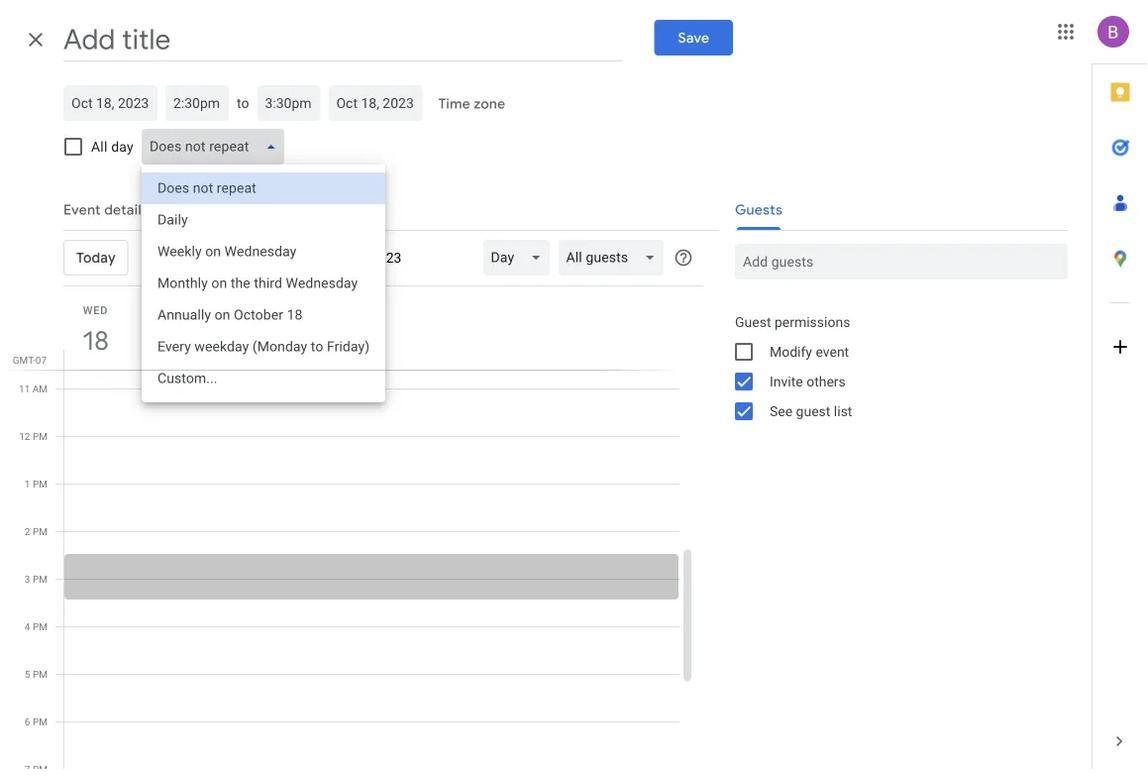 Task type: vqa. For each thing, say whether or not it's contained in the screenshot.
Location text box
no



Task type: locate. For each thing, give the bounding box(es) containing it.
group
[[720, 307, 1069, 426]]

pm right 1
[[33, 478, 48, 490]]

day
[[111, 138, 134, 155]]

7 pm from the top
[[33, 716, 48, 728]]

1 pm from the top
[[33, 430, 48, 442]]

2 pm from the top
[[33, 478, 48, 490]]

permissions
[[775, 314, 851, 330]]

pm
[[33, 430, 48, 442], [33, 478, 48, 490], [33, 525, 48, 537], [33, 573, 48, 585], [33, 621, 48, 632], [33, 668, 48, 680], [33, 716, 48, 728]]

gmt-
[[13, 354, 35, 366]]

all
[[91, 138, 108, 155]]

pm right the 5 at left
[[33, 668, 48, 680]]

gmt-07
[[13, 354, 47, 366]]

does not repeat option
[[142, 172, 386, 204]]

wed 18
[[81, 304, 108, 357]]

4 pm from the top
[[33, 573, 48, 585]]

pm right 4
[[33, 621, 48, 632]]

guest permissions
[[736, 314, 851, 330]]

6 pm from the top
[[33, 668, 48, 680]]

1 pm
[[25, 478, 48, 490]]

pm for 4 pm
[[33, 621, 48, 632]]

save button
[[655, 20, 734, 56]]

18 grid
[[0, 286, 696, 769]]

pm right 2
[[33, 525, 48, 537]]

tab list
[[1093, 64, 1148, 714]]

see
[[770, 403, 793, 419]]

time zone button
[[431, 86, 514, 122]]

modify event
[[770, 343, 850, 360]]

pm for 3 pm
[[33, 573, 48, 585]]

pm right 12 at bottom
[[33, 430, 48, 442]]

pm for 5 pm
[[33, 668, 48, 680]]

today button
[[63, 234, 129, 282]]

navigation toolbar
[[63, 230, 704, 286]]

all day
[[91, 138, 134, 155]]

pm for 6 pm
[[33, 716, 48, 728]]

pm right 3
[[33, 573, 48, 585]]

1
[[25, 478, 30, 490]]

4
[[25, 621, 30, 632]]

daily option
[[142, 204, 386, 236]]

End date text field
[[336, 91, 415, 115]]

recurrence list box
[[142, 165, 386, 402]]

5 pm from the top
[[33, 621, 48, 632]]

october
[[297, 250, 346, 266]]

5 pm
[[25, 668, 48, 680]]

pm right "6"
[[33, 716, 48, 728]]

End time text field
[[265, 91, 313, 115]]

to
[[237, 95, 249, 111]]

6 pm
[[25, 716, 48, 728]]

None field
[[142, 129, 293, 165], [483, 240, 558, 276], [558, 240, 672, 276], [142, 129, 293, 165], [483, 240, 558, 276], [558, 240, 672, 276]]

zone
[[474, 95, 506, 113]]

invite
[[770, 373, 804, 390]]

wednesday, october 18 element
[[72, 318, 118, 364]]

list
[[835, 403, 853, 419]]

custom... option
[[142, 363, 386, 395]]

2 pm
[[25, 525, 48, 537]]

save
[[678, 29, 710, 46]]

Start time text field
[[173, 91, 221, 115]]

3 pm from the top
[[33, 525, 48, 537]]

wed
[[83, 304, 108, 316]]

monthly on the third wednesday option
[[142, 268, 386, 299]]

4 pm
[[25, 621, 48, 632]]



Task type: describe. For each thing, give the bounding box(es) containing it.
others
[[807, 373, 846, 390]]

2023
[[371, 250, 402, 266]]

guest
[[797, 403, 831, 419]]

today
[[76, 249, 116, 266]]

Title text field
[[63, 18, 623, 61]]

see guest list
[[770, 403, 853, 419]]

12
[[19, 430, 30, 442]]

12 pm
[[19, 430, 48, 442]]

wednesday,
[[220, 250, 293, 266]]

pm for 12 pm
[[33, 430, 48, 442]]

group containing guest permissions
[[720, 307, 1069, 426]]

pm for 1 pm
[[33, 478, 48, 490]]

invite others
[[770, 373, 846, 390]]

5
[[25, 668, 30, 680]]

6
[[25, 716, 30, 728]]

18
[[81, 325, 107, 357]]

time
[[439, 95, 471, 113]]

07
[[35, 354, 47, 366]]

pm for 2 pm
[[33, 525, 48, 537]]

3 pm
[[25, 573, 48, 585]]

wednesday, october 18, 2023
[[220, 250, 402, 266]]

2
[[25, 525, 30, 537]]

annually on october 18 option
[[142, 299, 386, 331]]

11 am
[[19, 383, 48, 395]]

18 column header
[[63, 286, 680, 370]]

am
[[32, 383, 48, 395]]

guest
[[736, 314, 772, 330]]

Start date text field
[[71, 91, 150, 115]]

modify
[[770, 343, 813, 360]]

Guests text field
[[743, 244, 1061, 280]]

weekly on wednesday option
[[142, 236, 386, 268]]

11
[[19, 383, 30, 395]]

3
[[25, 573, 30, 585]]

18,
[[349, 250, 367, 266]]

event
[[816, 343, 850, 360]]

every weekday (monday to friday) option
[[142, 331, 386, 363]]

time zone
[[439, 95, 506, 113]]



